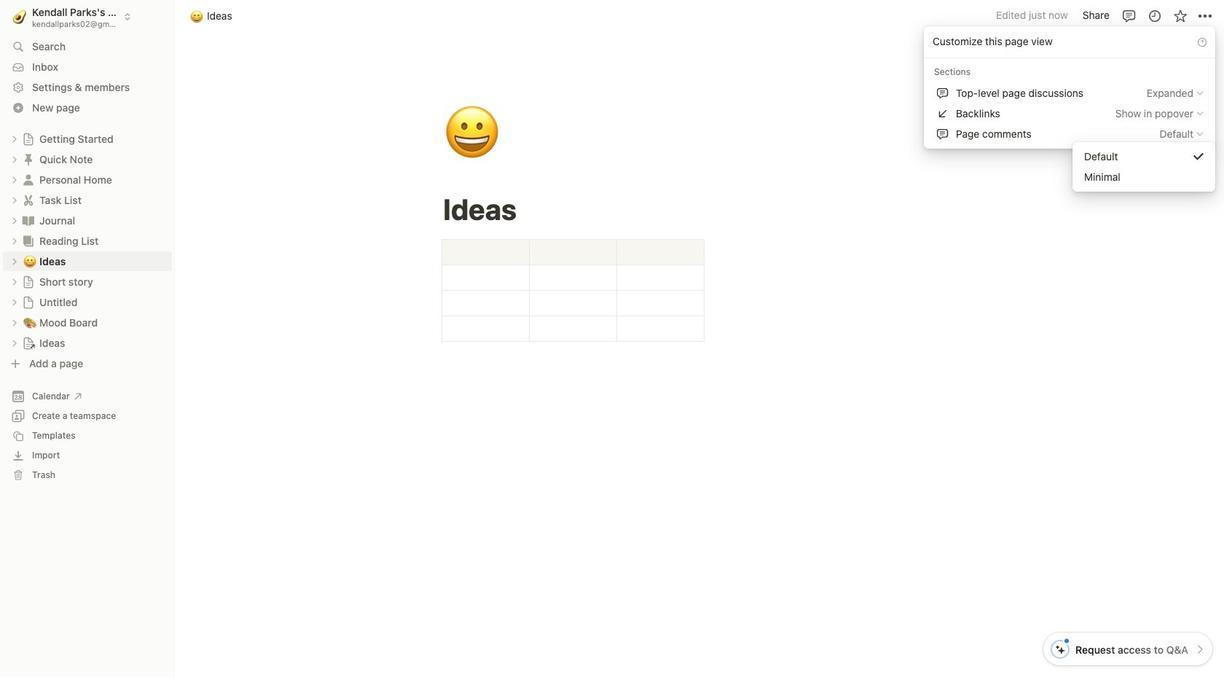 Task type: describe. For each thing, give the bounding box(es) containing it.
0 vertical spatial 😀 image
[[190, 8, 203, 24]]

updates image
[[1148, 8, 1163, 23]]

1 vertical spatial 😀 image
[[444, 96, 501, 171]]



Task type: vqa. For each thing, say whether or not it's contained in the screenshot.
😀 image to the left
yes



Task type: locate. For each thing, give the bounding box(es) containing it.
0 horizontal spatial 😀 image
[[190, 8, 203, 24]]

😀 image
[[190, 8, 203, 24], [444, 96, 501, 171]]

1 horizontal spatial 😀 image
[[444, 96, 501, 171]]

🥑 image
[[13, 8, 26, 26]]

comments image
[[1123, 8, 1137, 23]]

favorite image
[[1174, 8, 1188, 23]]



